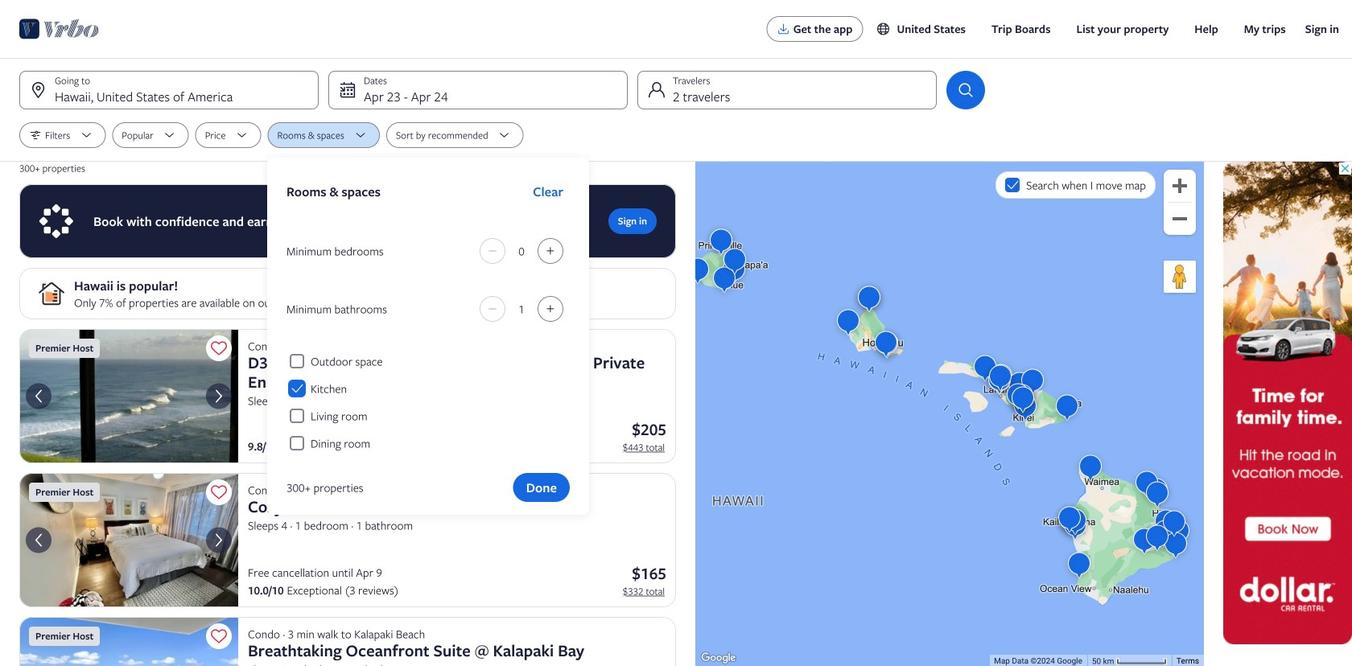 Task type: describe. For each thing, give the bounding box(es) containing it.
increase bathrooms image
[[541, 303, 560, 316]]

search image
[[957, 81, 976, 100]]

small image
[[877, 22, 897, 36]]

decrease bathrooms image
[[483, 303, 502, 316]]

show next image for d3, breathtaking views from all windows!! private end unit on corner of bluff! image
[[209, 387, 229, 406]]

property grounds image
[[19, 618, 238, 667]]

map region
[[696, 162, 1205, 667]]

google image
[[700, 651, 738, 667]]

download the app button image
[[778, 23, 791, 35]]

show next image for cozy peek a boo ocean view image
[[209, 531, 229, 550]]



Task type: locate. For each thing, give the bounding box(es) containing it.
cozy bedroom with plush pillows and medium firm mattress image
[[19, 474, 238, 608]]

decrease bedrooms image
[[483, 245, 502, 258]]

vrbo logo image
[[19, 16, 99, 42]]

show previous image for cozy peek a boo ocean view image
[[29, 531, 48, 550]]

waves from the alcove window image
[[19, 329, 238, 464]]

show previous image for d3, breathtaking views from all windows!! private end unit on corner of bluff! image
[[29, 387, 48, 406]]

increase bedrooms image
[[541, 245, 560, 258]]



Task type: vqa. For each thing, say whether or not it's contained in the screenshot.
the 0 BUTTON
no



